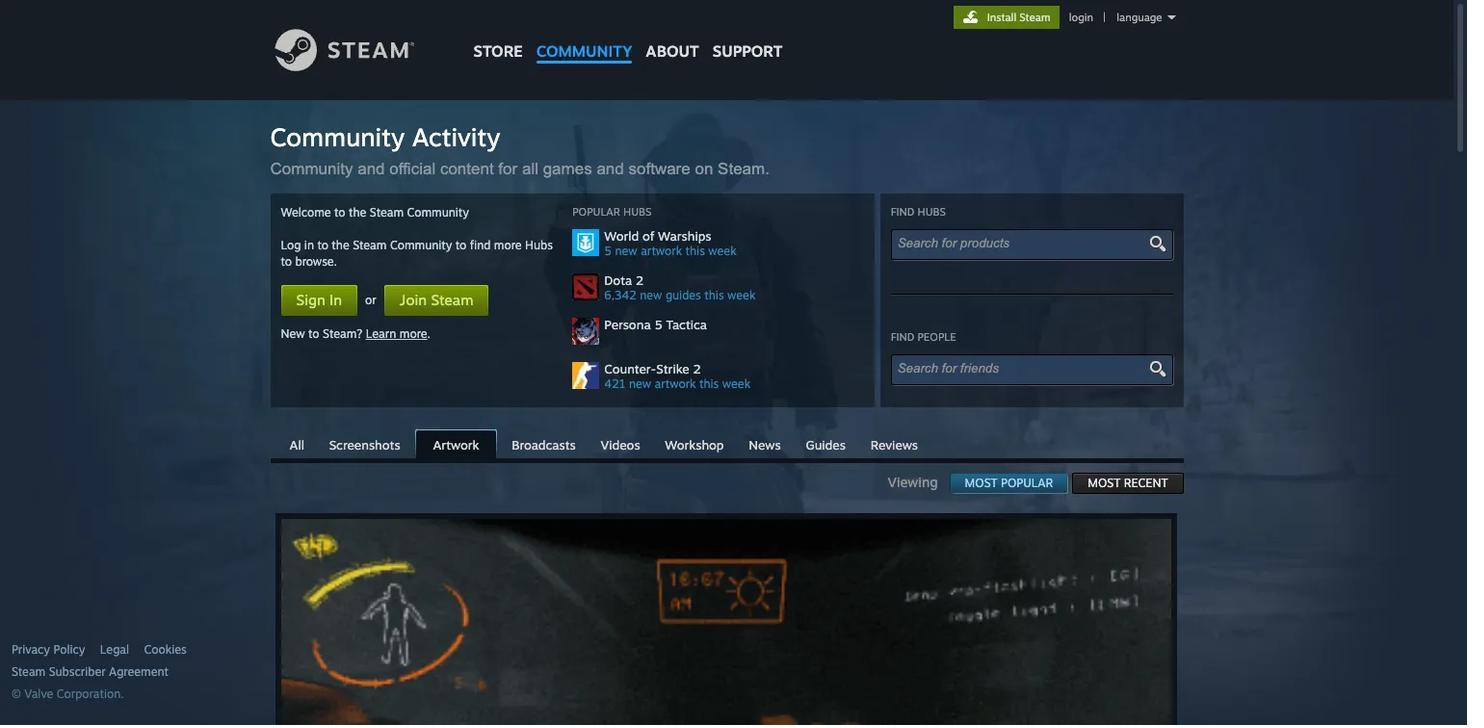 Task type: vqa. For each thing, say whether or not it's contained in the screenshot.
this to the top
yes



Task type: locate. For each thing, give the bounding box(es) containing it.
new right 421
[[629, 377, 652, 391]]

find for find people
[[891, 331, 915, 344]]

None image field
[[1146, 235, 1169, 253], [1146, 360, 1169, 378], [1146, 235, 1169, 253], [1146, 360, 1169, 378]]

2 inside counter-strike 2 421 new artwork this week
[[693, 361, 701, 377]]

login | language
[[1070, 11, 1163, 24]]

artwork inside world of warships 5 new artwork this week
[[641, 244, 682, 258]]

1 vertical spatial hubs
[[525, 238, 553, 253]]

privacy policy link
[[12, 643, 85, 658]]

artwork inside counter-strike 2 421 new artwork this week
[[655, 377, 696, 391]]

language
[[1117, 11, 1163, 24]]

login
[[1070, 11, 1094, 24]]

steam inside cookies steam subscriber agreement © valve corporation.
[[12, 665, 46, 679]]

0 horizontal spatial hubs
[[525, 238, 553, 253]]

421
[[605, 377, 626, 391]]

1 horizontal spatial hubs
[[624, 205, 652, 219]]

or
[[365, 293, 377, 307]]

1 vertical spatial 2
[[693, 361, 701, 377]]

find left people
[[891, 331, 915, 344]]

2 vertical spatial new
[[629, 377, 652, 391]]

to left find
[[456, 238, 467, 253]]

hubs up of
[[624, 205, 652, 219]]

hubs
[[624, 205, 652, 219], [525, 238, 553, 253]]

all
[[522, 160, 539, 178]]

0 horizontal spatial more
[[400, 327, 428, 341]]

support link
[[706, 0, 790, 66]]

6,342
[[605, 288, 637, 303]]

0 vertical spatial new
[[615, 244, 638, 258]]

steam right join
[[431, 291, 474, 309]]

and right games at the top left of the page
[[597, 160, 624, 178]]

more
[[494, 238, 522, 253], [400, 327, 428, 341]]

find left hubs on the top of page
[[891, 205, 915, 219]]

popular
[[573, 205, 621, 219], [1001, 476, 1054, 491]]

world of warships link
[[605, 228, 865, 244]]

log in to the steam community to find more hubs to browse.
[[281, 238, 553, 269]]

new
[[615, 244, 638, 258], [640, 288, 663, 303], [629, 377, 652, 391]]

learn
[[366, 327, 396, 341]]

privacy
[[12, 643, 50, 657]]

viewing
[[888, 474, 950, 491]]

week up dota 2 link on the top of page
[[709, 244, 737, 258]]

1 horizontal spatial 2
[[693, 361, 701, 377]]

0 vertical spatial 2
[[636, 273, 644, 288]]

of
[[643, 228, 655, 244]]

week for 2
[[723, 377, 751, 391]]

1 vertical spatial 5
[[655, 317, 663, 333]]

community inside 'log in to the steam community to find more hubs to browse.'
[[390, 238, 452, 253]]

0 vertical spatial week
[[709, 244, 737, 258]]

this for 2
[[700, 377, 719, 391]]

store
[[474, 41, 523, 61]]

steam down welcome to the steam community
[[353, 238, 387, 253]]

steam for cookies steam subscriber agreement © valve corporation.
[[12, 665, 46, 679]]

recent
[[1125, 476, 1169, 491]]

0 vertical spatial artwork
[[641, 244, 682, 258]]

more right find
[[494, 238, 522, 253]]

0 vertical spatial more
[[494, 238, 522, 253]]

1 horizontal spatial popular
[[1001, 476, 1054, 491]]

steam for install steam
[[1020, 11, 1051, 24]]

artwork for strike
[[655, 377, 696, 391]]

cookies link
[[144, 643, 187, 658]]

this
[[686, 244, 705, 258], [705, 288, 724, 303], [700, 377, 719, 391]]

to right new
[[309, 327, 320, 341]]

artwork
[[641, 244, 682, 258], [655, 377, 696, 391]]

0 vertical spatial this
[[686, 244, 705, 258]]

new
[[281, 327, 305, 341]]

most recent link
[[1073, 473, 1184, 494]]

2 vertical spatial week
[[723, 377, 751, 391]]

find
[[891, 205, 915, 219], [891, 331, 915, 344]]

legal link
[[100, 643, 129, 658]]

this up dota 2 6,342 new guides this week
[[686, 244, 705, 258]]

this inside world of warships 5 new artwork this week
[[686, 244, 705, 258]]

1 vertical spatial more
[[400, 327, 428, 341]]

the up the browse.
[[332, 238, 350, 253]]

for
[[499, 160, 518, 178]]

new left of
[[615, 244, 638, 258]]

artwork
[[433, 438, 480, 453]]

new inside counter-strike 2 421 new artwork this week
[[629, 377, 652, 391]]

week down persona 5 tactica link
[[723, 377, 751, 391]]

community
[[270, 121, 405, 152], [270, 160, 353, 178], [407, 205, 469, 220], [390, 238, 452, 253]]

0 vertical spatial find
[[891, 205, 915, 219]]

community up join
[[390, 238, 452, 253]]

2 right dota
[[636, 273, 644, 288]]

counter-
[[605, 361, 657, 377]]

most popular
[[965, 476, 1054, 491]]

1 vertical spatial new
[[640, 288, 663, 303]]

most popular link
[[950, 473, 1069, 494]]

most left recent
[[1088, 476, 1121, 491]]

legal
[[100, 643, 129, 657]]

1 vertical spatial this
[[705, 288, 724, 303]]

policy
[[53, 643, 85, 657]]

most right the viewing
[[965, 476, 998, 491]]

1 find from the top
[[891, 205, 915, 219]]

subscriber
[[49, 665, 106, 679]]

2 right strike
[[693, 361, 701, 377]]

join steam link
[[384, 285, 489, 316]]

the right welcome
[[349, 205, 367, 220]]

artwork down tactica
[[655, 377, 696, 391]]

in
[[304, 238, 314, 253]]

1 horizontal spatial more
[[494, 238, 522, 253]]

this right guides
[[705, 288, 724, 303]]

all
[[290, 438, 305, 453]]

None text field
[[898, 236, 1150, 251], [898, 361, 1150, 376], [898, 236, 1150, 251], [898, 361, 1150, 376]]

1 vertical spatial week
[[728, 288, 756, 303]]

most for most popular
[[965, 476, 998, 491]]

steam right install
[[1020, 11, 1051, 24]]

1 vertical spatial artwork
[[655, 377, 696, 391]]

this inside counter-strike 2 421 new artwork this week
[[700, 377, 719, 391]]

this right strike
[[700, 377, 719, 391]]

5 up dota
[[605, 244, 612, 258]]

counter-strike 2 421 new artwork this week
[[605, 361, 751, 391]]

2 vertical spatial this
[[700, 377, 719, 391]]

1 horizontal spatial and
[[597, 160, 624, 178]]

0 horizontal spatial popular
[[573, 205, 621, 219]]

0 horizontal spatial 5
[[605, 244, 612, 258]]

workshop link
[[656, 431, 734, 458]]

week inside counter-strike 2 421 new artwork this week
[[723, 377, 751, 391]]

official
[[390, 160, 436, 178]]

more right learn
[[400, 327, 428, 341]]

0 horizontal spatial 2
[[636, 273, 644, 288]]

find
[[470, 238, 491, 253]]

new inside world of warships 5 new artwork this week
[[615, 244, 638, 258]]

steam
[[1020, 11, 1051, 24], [370, 205, 404, 220], [353, 238, 387, 253], [431, 291, 474, 309], [12, 665, 46, 679]]

cookies steam subscriber agreement © valve corporation.
[[12, 643, 187, 702]]

week
[[709, 244, 737, 258], [728, 288, 756, 303], [723, 377, 751, 391]]

0 vertical spatial the
[[349, 205, 367, 220]]

1 horizontal spatial most
[[1088, 476, 1121, 491]]

steam for join steam
[[431, 291, 474, 309]]

this for warships
[[686, 244, 705, 258]]

popular hubs
[[573, 205, 652, 219]]

to
[[334, 205, 346, 220], [317, 238, 329, 253], [456, 238, 467, 253], [281, 254, 292, 269], [309, 327, 320, 341]]

1 vertical spatial find
[[891, 331, 915, 344]]

steam down privacy
[[12, 665, 46, 679]]

5
[[605, 244, 612, 258], [655, 317, 663, 333]]

welcome
[[281, 205, 331, 220]]

1 vertical spatial the
[[332, 238, 350, 253]]

reviews link
[[861, 431, 928, 458]]

2 find from the top
[[891, 331, 915, 344]]

2 most from the left
[[1088, 476, 1121, 491]]

hubs
[[918, 205, 946, 219]]

2
[[636, 273, 644, 288], [693, 361, 701, 377]]

the
[[349, 205, 367, 220], [332, 238, 350, 253]]

and left official
[[358, 160, 385, 178]]

artwork up dota 2 6,342 new guides this week
[[641, 244, 682, 258]]

to right the in
[[317, 238, 329, 253]]

find people
[[891, 331, 957, 344]]

week inside world of warships 5 new artwork this week
[[709, 244, 737, 258]]

cookies
[[144, 643, 187, 657]]

0 horizontal spatial most
[[965, 476, 998, 491]]

strike
[[657, 361, 690, 377]]

world
[[605, 228, 639, 244]]

agreement
[[109, 665, 169, 679]]

1 horizontal spatial 5
[[655, 317, 663, 333]]

hubs right find
[[525, 238, 553, 253]]

1 most from the left
[[965, 476, 998, 491]]

steam inside "link"
[[431, 291, 474, 309]]

0 horizontal spatial and
[[358, 160, 385, 178]]

week up persona 5 tactica link
[[728, 288, 756, 303]]

community up official
[[270, 121, 405, 152]]

new up persona 5 tactica
[[640, 288, 663, 303]]

5 left tactica
[[655, 317, 663, 333]]

0 vertical spatial 5
[[605, 244, 612, 258]]

to down log
[[281, 254, 292, 269]]

login link
[[1066, 11, 1098, 24]]

join
[[400, 291, 427, 309]]



Task type: describe. For each thing, give the bounding box(es) containing it.
©
[[12, 687, 21, 702]]

broadcasts
[[512, 438, 576, 453]]

on
[[695, 160, 714, 178]]

find for find hubs
[[891, 205, 915, 219]]

5 inside world of warships 5 new artwork this week
[[605, 244, 612, 258]]

sign in link
[[281, 285, 358, 316]]

1 vertical spatial popular
[[1001, 476, 1054, 491]]

warships
[[658, 228, 712, 244]]

store link
[[467, 0, 530, 70]]

join steam
[[400, 291, 474, 309]]

support
[[713, 41, 783, 61]]

steam inside 'log in to the steam community to find more hubs to browse.'
[[353, 238, 387, 253]]

to right welcome
[[334, 205, 346, 220]]

workshop
[[665, 438, 724, 453]]

this inside dota 2 6,342 new guides this week
[[705, 288, 724, 303]]

steam subscriber agreement link
[[12, 665, 266, 680]]

content
[[440, 160, 494, 178]]

news
[[749, 438, 781, 453]]

log
[[281, 238, 301, 253]]

world of warships 5 new artwork this week
[[605, 228, 737, 258]]

people
[[918, 331, 957, 344]]

steam?
[[323, 327, 363, 341]]

persona 5 tactica
[[605, 317, 707, 333]]

sign
[[296, 291, 326, 309]]

new inside dota 2 6,342 new guides this week
[[640, 288, 663, 303]]

tactica
[[666, 317, 707, 333]]

week inside dota 2 6,342 new guides this week
[[728, 288, 756, 303]]

|
[[1104, 11, 1106, 24]]

persona
[[605, 317, 651, 333]]

all link
[[280, 431, 314, 458]]

valve
[[24, 687, 53, 702]]

2 inside dota 2 6,342 new guides this week
[[636, 273, 644, 288]]

about link
[[639, 0, 706, 66]]

.
[[428, 327, 431, 341]]

new to steam? learn more .
[[281, 327, 431, 341]]

steam down official
[[370, 205, 404, 220]]

persona 5 tactica link
[[605, 317, 865, 333]]

artwork for of
[[641, 244, 682, 258]]

screenshots link
[[320, 431, 410, 458]]

community up welcome
[[270, 160, 353, 178]]

games
[[543, 160, 592, 178]]

artwork link
[[416, 430, 497, 461]]

new for counter-
[[629, 377, 652, 391]]

privacy policy
[[12, 643, 85, 657]]

new for world
[[615, 244, 638, 258]]

about
[[646, 41, 700, 61]]

install
[[988, 11, 1017, 24]]

install steam link
[[954, 6, 1060, 29]]

more inside 'log in to the steam community to find more hubs to browse.'
[[494, 238, 522, 253]]

sign in
[[296, 291, 342, 309]]

guides
[[666, 288, 701, 303]]

guides link
[[797, 431, 856, 458]]

corporation.
[[57, 687, 124, 702]]

broadcasts link
[[502, 431, 586, 458]]

community
[[537, 41, 633, 61]]

in
[[330, 291, 342, 309]]

dota 2 6,342 new guides this week
[[605, 273, 756, 303]]

most recent
[[1088, 476, 1169, 491]]

0 vertical spatial hubs
[[624, 205, 652, 219]]

most for most recent
[[1088, 476, 1121, 491]]

news link
[[740, 431, 791, 458]]

activity
[[412, 121, 501, 152]]

install steam
[[988, 11, 1051, 24]]

reviews
[[871, 438, 919, 453]]

1 and from the left
[[358, 160, 385, 178]]

counter-strike 2 link
[[605, 361, 865, 377]]

find hubs
[[891, 205, 946, 219]]

guides
[[806, 438, 846, 453]]

the inside 'log in to the steam community to find more hubs to browse.'
[[332, 238, 350, 253]]

community link
[[530, 0, 639, 70]]

welcome to the steam community
[[281, 205, 469, 220]]

software
[[629, 160, 691, 178]]

week for warships
[[709, 244, 737, 258]]

community activity community and official content for all games and software on steam.
[[270, 121, 779, 178]]

steam.
[[718, 160, 770, 178]]

browse.
[[295, 254, 337, 269]]

hubs inside 'log in to the steam community to find more hubs to browse.'
[[525, 238, 553, 253]]

dota 2 link
[[605, 273, 865, 288]]

2 and from the left
[[597, 160, 624, 178]]

community up 'log in to the steam community to find more hubs to browse.'
[[407, 205, 469, 220]]

learn more link
[[366, 327, 428, 341]]

videos link
[[591, 431, 650, 458]]

0 vertical spatial popular
[[573, 205, 621, 219]]



